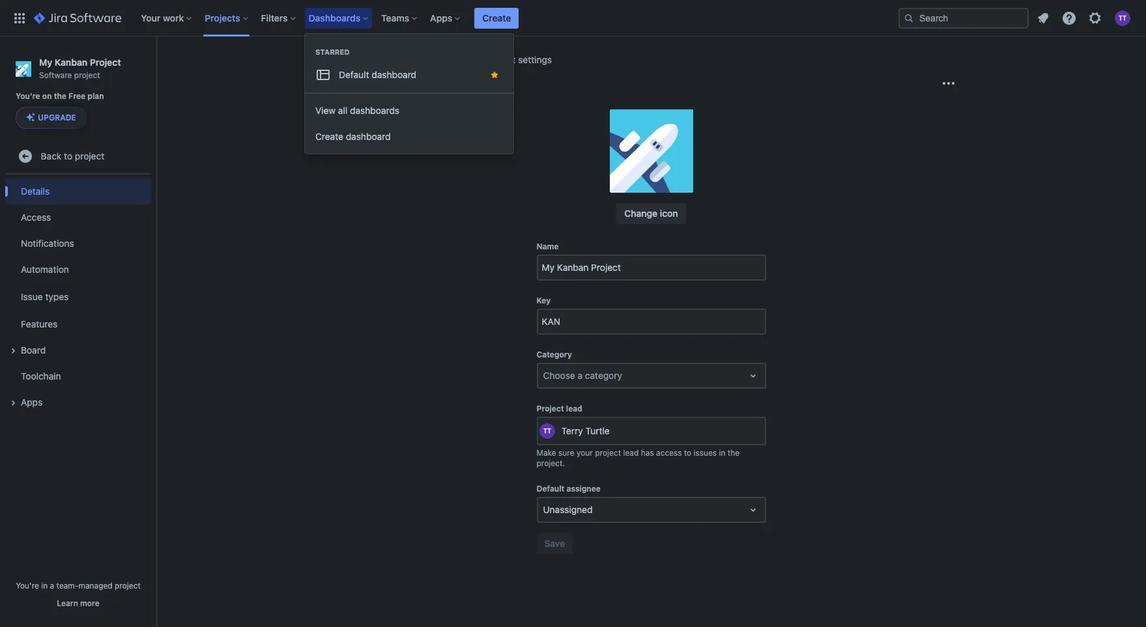 Task type: locate. For each thing, give the bounding box(es) containing it.
primary element
[[8, 0, 898, 36]]

2 you're from the top
[[16, 581, 39, 591]]

0 vertical spatial in
[[719, 448, 725, 458]]

apps inside apps button
[[21, 397, 43, 408]]

project up details link
[[75, 150, 104, 162]]

1 vertical spatial dashboard
[[346, 131, 391, 142]]

assignee
[[566, 484, 601, 494]]

apps button
[[5, 390, 151, 416]]

project right the your
[[595, 448, 621, 458]]

you're left on
[[16, 91, 40, 101]]

Name field
[[538, 256, 765, 279]]

board
[[21, 345, 46, 356]]

to left issues
[[684, 448, 691, 458]]

sure
[[558, 448, 574, 458]]

lead up terry
[[566, 404, 582, 414]]

apps right teams popup button
[[430, 12, 452, 23]]

1 vertical spatial the
[[728, 448, 740, 458]]

in
[[719, 448, 725, 458], [41, 581, 48, 591]]

apps
[[430, 12, 452, 23], [21, 397, 43, 408]]

details
[[344, 73, 390, 91], [21, 186, 50, 197]]

0 vertical spatial create
[[482, 12, 511, 23]]

name
[[537, 242, 559, 251]]

you're in a team-managed project
[[16, 581, 141, 591]]

expand image
[[5, 344, 21, 359]]

0 horizontal spatial default
[[339, 69, 369, 80]]

the inside make sure your project lead has access to issues in the project.
[[728, 448, 740, 458]]

you're for you're in a team-managed project
[[16, 581, 39, 591]]

1 horizontal spatial projects
[[341, 54, 375, 65]]

in right issues
[[719, 448, 725, 458]]

terry
[[561, 426, 583, 437]]

you're left team-
[[16, 581, 39, 591]]

your profile and settings image
[[1115, 10, 1130, 26]]

0 vertical spatial projects
[[205, 12, 240, 23]]

0 vertical spatial apps
[[430, 12, 452, 23]]

1 horizontal spatial details
[[344, 73, 390, 91]]

you're
[[16, 91, 40, 101], [16, 581, 39, 591]]

1 vertical spatial apps
[[21, 397, 43, 408]]

0 vertical spatial you're
[[16, 91, 40, 101]]

create
[[482, 12, 511, 23], [315, 131, 343, 142]]

project
[[486, 54, 516, 65], [90, 57, 121, 68], [537, 404, 564, 414]]

dashboard down projects link
[[372, 69, 416, 80]]

choose a category
[[543, 370, 622, 381]]

group containing details
[[5, 175, 151, 420]]

create down view
[[315, 131, 343, 142]]

1 horizontal spatial in
[[719, 448, 725, 458]]

issue types link
[[5, 283, 151, 312]]

a
[[578, 370, 583, 381], [50, 581, 54, 591]]

default inside 'link'
[[339, 69, 369, 80]]

Search field
[[898, 7, 1029, 28]]

group
[[5, 175, 151, 420]]

teams
[[381, 12, 409, 23]]

project lead
[[537, 404, 582, 414]]

create inside create dashboard button
[[315, 131, 343, 142]]

view all dashboards link
[[305, 98, 513, 124]]

managed
[[78, 581, 113, 591]]

details up access at the left of the page
[[21, 186, 50, 197]]

0 horizontal spatial lead
[[566, 404, 582, 414]]

dashboard image
[[315, 67, 331, 83]]

1 vertical spatial details
[[21, 186, 50, 197]]

1 vertical spatial create
[[315, 131, 343, 142]]

project inside my kanban project software project
[[74, 70, 100, 80]]

search image
[[904, 13, 914, 23]]

star default dashboard image
[[489, 70, 500, 80]]

learn more button
[[57, 599, 99, 609]]

1 vertical spatial in
[[41, 581, 48, 591]]

0 horizontal spatial project
[[90, 57, 121, 68]]

0 horizontal spatial a
[[50, 581, 54, 591]]

projects right work
[[205, 12, 240, 23]]

features link
[[5, 312, 151, 338]]

to
[[64, 150, 72, 162], [684, 448, 691, 458]]

apps button
[[426, 7, 465, 28]]

filters button
[[257, 7, 301, 28]]

you're on the free plan
[[16, 91, 104, 101]]

0 horizontal spatial create
[[315, 131, 343, 142]]

dashboard inside 'link'
[[372, 69, 416, 80]]

create inside create button
[[482, 12, 511, 23]]

Default assignee text field
[[543, 504, 546, 517]]

dashboards button
[[305, 7, 373, 28]]

0 horizontal spatial projects
[[205, 12, 240, 23]]

default
[[339, 69, 369, 80], [537, 484, 564, 494]]

0 horizontal spatial the
[[54, 91, 66, 101]]

sidebar navigation image
[[142, 52, 171, 78]]

1 horizontal spatial apps
[[430, 12, 452, 23]]

0 horizontal spatial apps
[[21, 397, 43, 408]]

your work button
[[137, 7, 197, 28]]

dashboard for default dashboard
[[372, 69, 416, 80]]

dashboard down dashboards
[[346, 131, 391, 142]]

change icon button
[[617, 203, 686, 224]]

apps down toolchain
[[21, 397, 43, 408]]

default up default assignee text field
[[537, 484, 564, 494]]

a left team-
[[50, 581, 54, 591]]

to right the 'back'
[[64, 150, 72, 162]]

0 horizontal spatial to
[[64, 150, 72, 162]]

a right choose
[[578, 370, 583, 381]]

project
[[74, 70, 100, 80], [75, 150, 104, 162], [595, 448, 621, 458], [115, 581, 141, 591]]

dashboard
[[372, 69, 416, 80], [346, 131, 391, 142]]

banner containing your work
[[0, 0, 1146, 36]]

1 horizontal spatial to
[[684, 448, 691, 458]]

the
[[54, 91, 66, 101], [728, 448, 740, 458]]

banner
[[0, 0, 1146, 36]]

lead
[[566, 404, 582, 414], [623, 448, 639, 458]]

terry turtle
[[561, 426, 610, 437]]

dashboard for create dashboard
[[346, 131, 391, 142]]

1 vertical spatial projects
[[341, 54, 375, 65]]

1 vertical spatial to
[[684, 448, 691, 458]]

0 vertical spatial details
[[344, 73, 390, 91]]

the right on
[[54, 91, 66, 101]]

projects up the default dashboard
[[341, 54, 375, 65]]

types
[[45, 291, 69, 302]]

1 horizontal spatial lead
[[623, 448, 639, 458]]

projects
[[205, 12, 240, 23], [341, 54, 375, 65]]

projects inside projects dropdown button
[[205, 12, 240, 23]]

project.
[[537, 459, 565, 468]]

issues
[[694, 448, 717, 458]]

details link
[[5, 179, 151, 205]]

more
[[80, 599, 99, 609]]

0 vertical spatial a
[[578, 370, 583, 381]]

1 horizontal spatial create
[[482, 12, 511, 23]]

settings image
[[1087, 10, 1103, 26]]

0 vertical spatial default
[[339, 69, 369, 80]]

1 vertical spatial a
[[50, 581, 54, 591]]

settings
[[518, 54, 552, 65]]

default down projects link
[[339, 69, 369, 80]]

change
[[624, 208, 657, 219]]

0 vertical spatial dashboard
[[372, 69, 416, 80]]

the right issues
[[728, 448, 740, 458]]

icon
[[660, 208, 678, 219]]

starred
[[315, 48, 350, 56]]

create up project settings on the top
[[482, 12, 511, 23]]

project up star default dashboard image on the left top of page
[[486, 54, 516, 65]]

access
[[656, 448, 682, 458]]

1 horizontal spatial default
[[537, 484, 564, 494]]

2 horizontal spatial project
[[537, 404, 564, 414]]

all
[[338, 105, 347, 116]]

details down projects link
[[344, 73, 390, 91]]

lead left the has
[[623, 448, 639, 458]]

on
[[42, 91, 52, 101]]

open image
[[745, 368, 761, 384]]

choose
[[543, 370, 575, 381]]

jira software image
[[34, 10, 121, 26], [34, 10, 121, 26]]

key
[[537, 296, 551, 306]]

projects link
[[341, 52, 375, 68]]

project up the terry turtle icon
[[537, 404, 564, 414]]

1 vertical spatial you're
[[16, 581, 39, 591]]

dashboard inside button
[[346, 131, 391, 142]]

change icon
[[624, 208, 678, 219]]

access link
[[5, 205, 151, 231]]

project down kanban
[[74, 70, 100, 80]]

1 vertical spatial default
[[537, 484, 564, 494]]

features
[[21, 319, 57, 330]]

category
[[537, 350, 572, 360]]

terry turtle image
[[539, 423, 555, 439]]

0 horizontal spatial in
[[41, 581, 48, 591]]

1 you're from the top
[[16, 91, 40, 101]]

filters
[[261, 12, 288, 23]]

1 vertical spatial lead
[[623, 448, 639, 458]]

0 horizontal spatial details
[[21, 186, 50, 197]]

your
[[577, 448, 593, 458]]

in left team-
[[41, 581, 48, 591]]

turtle
[[585, 426, 610, 437]]

projects for projects link
[[341, 54, 375, 65]]

project right kanban
[[90, 57, 121, 68]]

create dashboard button
[[305, 124, 513, 150]]

1 horizontal spatial project
[[486, 54, 516, 65]]

1 horizontal spatial the
[[728, 448, 740, 458]]



Task type: describe. For each thing, give the bounding box(es) containing it.
free
[[68, 91, 85, 101]]

create button
[[475, 7, 519, 28]]

Key field
[[538, 310, 765, 334]]

create for create
[[482, 12, 511, 23]]

access
[[21, 212, 51, 223]]

0 vertical spatial the
[[54, 91, 66, 101]]

plan
[[88, 91, 104, 101]]

team-
[[56, 581, 78, 591]]

software
[[39, 70, 72, 80]]

project inside make sure your project lead has access to issues in the project.
[[595, 448, 621, 458]]

notifications link
[[5, 231, 151, 257]]

learn more
[[57, 599, 99, 609]]

0 vertical spatial to
[[64, 150, 72, 162]]

help image
[[1061, 10, 1077, 26]]

open image
[[745, 502, 761, 518]]

create dashboard
[[315, 131, 391, 142]]

automation
[[21, 264, 69, 275]]

my kanban project software project
[[39, 57, 121, 80]]

board button
[[5, 338, 151, 364]]

to inside make sure your project lead has access to issues in the project.
[[684, 448, 691, 458]]

default assignee
[[537, 484, 601, 494]]

default for default assignee
[[537, 484, 564, 494]]

toolchain
[[21, 371, 61, 382]]

expand image
[[5, 396, 21, 411]]

project for project lead
[[537, 404, 564, 414]]

kanban
[[55, 57, 87, 68]]

you're for you're on the free plan
[[16, 91, 40, 101]]

view
[[315, 105, 336, 116]]

dashboards
[[309, 12, 360, 23]]

more image
[[940, 76, 956, 91]]

0 vertical spatial lead
[[566, 404, 582, 414]]

notifications
[[21, 238, 74, 249]]

automation link
[[5, 257, 151, 283]]

project right managed
[[115, 581, 141, 591]]

Category text field
[[543, 369, 546, 382]]

default dashboard
[[339, 69, 416, 80]]

project settings
[[486, 54, 552, 65]]

issue types
[[21, 291, 69, 302]]

learn
[[57, 599, 78, 609]]

lead inside make sure your project lead has access to issues in the project.
[[623, 448, 639, 458]]

apps inside apps dropdown button
[[430, 12, 452, 23]]

in inside make sure your project lead has access to issues in the project.
[[719, 448, 725, 458]]

upgrade button
[[16, 108, 86, 129]]

dashboards
[[350, 105, 399, 116]]

upgrade
[[38, 113, 76, 123]]

unassigned
[[543, 504, 593, 515]]

make
[[537, 448, 556, 458]]

default for default dashboard
[[339, 69, 369, 80]]

make sure your project lead has access to issues in the project.
[[537, 448, 740, 468]]

project settings link
[[486, 52, 552, 68]]

view all dashboards
[[315, 105, 399, 116]]

back
[[41, 150, 61, 162]]

project for project settings
[[486, 54, 516, 65]]

project inside back to project link
[[75, 150, 104, 162]]

category
[[585, 370, 622, 381]]

work
[[163, 12, 184, 23]]

default dashboard link
[[305, 61, 513, 89]]

1 horizontal spatial a
[[578, 370, 583, 381]]

my
[[39, 57, 52, 68]]

create for create dashboard
[[315, 131, 343, 142]]

projects button
[[201, 7, 253, 28]]

project inside my kanban project software project
[[90, 57, 121, 68]]

projects for projects dropdown button
[[205, 12, 240, 23]]

back to project link
[[5, 144, 151, 170]]

project avatar image
[[609, 109, 693, 193]]

appswitcher icon image
[[12, 10, 27, 26]]

your work
[[141, 12, 184, 23]]

teams button
[[377, 7, 422, 28]]

your
[[141, 12, 160, 23]]

issue
[[21, 291, 43, 302]]

has
[[641, 448, 654, 458]]

notifications image
[[1035, 10, 1051, 26]]

back to project
[[41, 150, 104, 162]]

toolchain link
[[5, 364, 151, 390]]



Task type: vqa. For each thing, say whether or not it's contained in the screenshot.
Projects corresponding to the Projects link
yes



